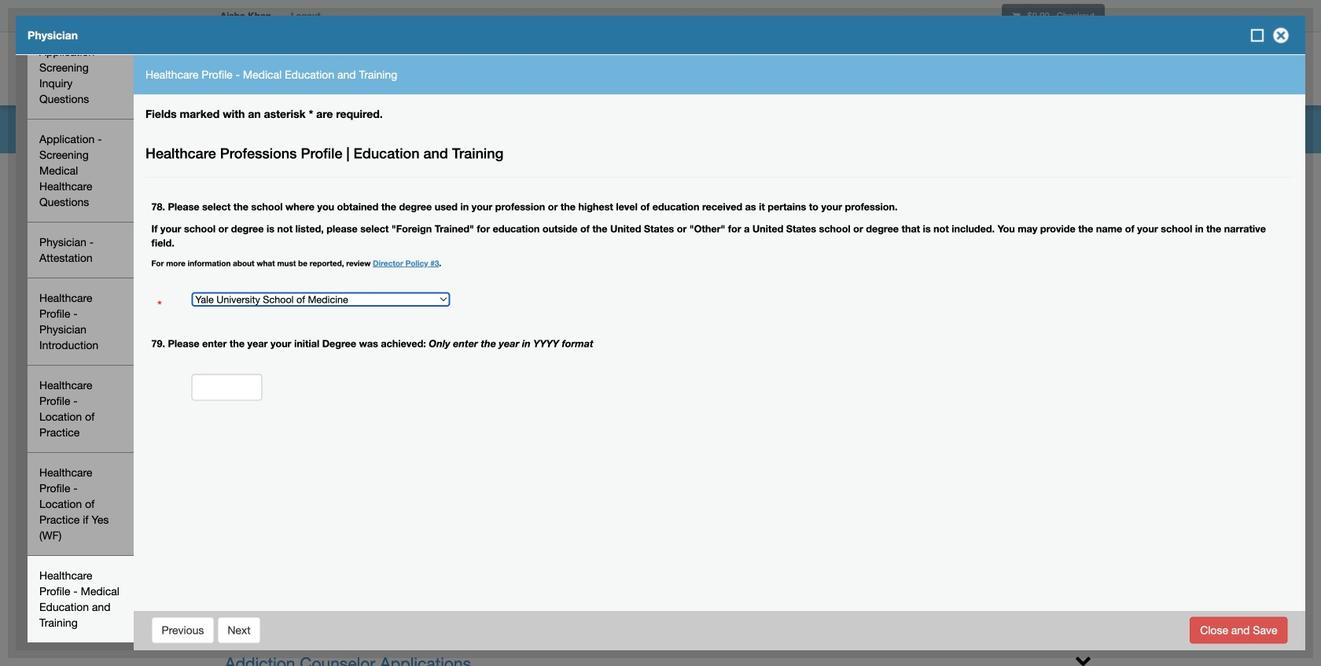 Task type: locate. For each thing, give the bounding box(es) containing it.
None text field
[[192, 374, 262, 401]]

close window image
[[1269, 23, 1294, 48]]

None button
[[151, 617, 214, 644], [217, 617, 261, 644], [1191, 617, 1289, 644], [151, 617, 214, 644], [217, 617, 261, 644], [1191, 617, 1289, 644]]



Task type: describe. For each thing, give the bounding box(es) containing it.
maximize/minimize image
[[1250, 28, 1266, 43]]



Task type: vqa. For each thing, say whether or not it's contained in the screenshot.
image field
no



